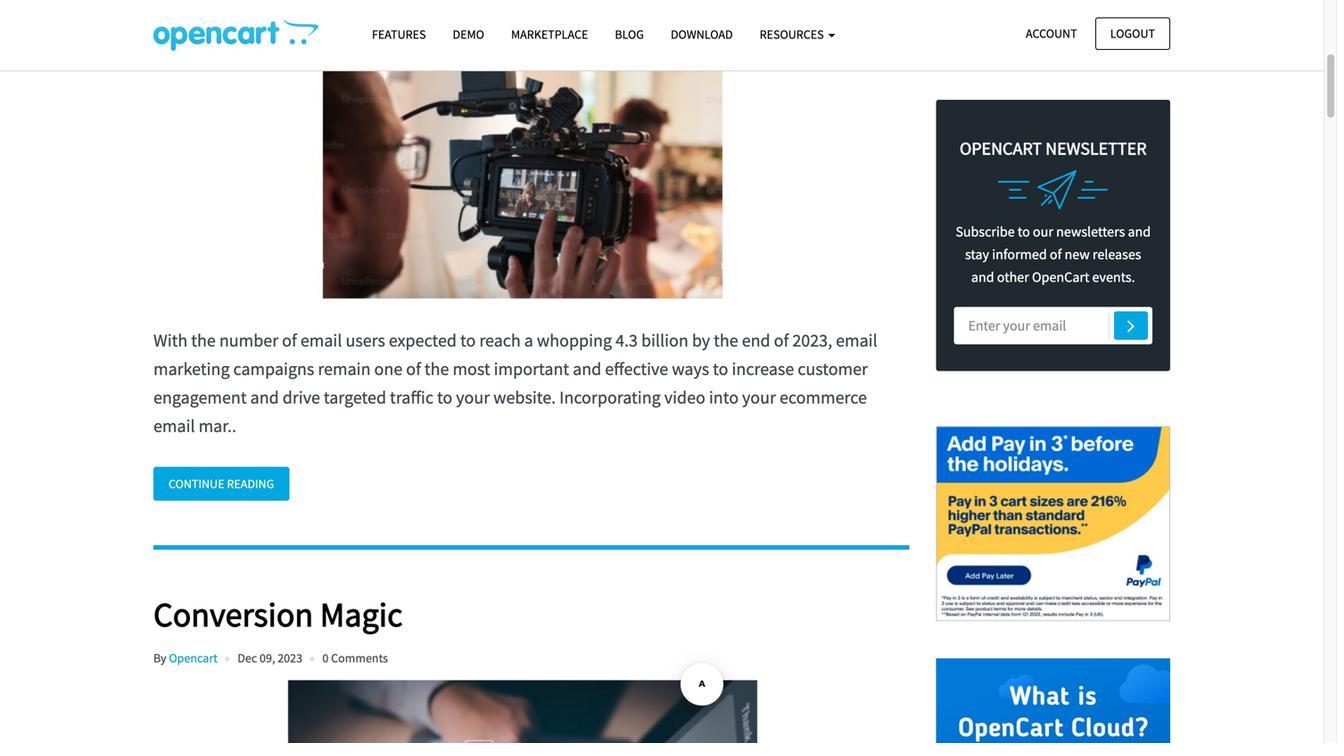 Task type: locate. For each thing, give the bounding box(es) containing it.
your down increase
[[742, 386, 776, 409]]

0 horizontal spatial email
[[153, 415, 195, 437]]

events.
[[1092, 269, 1135, 287]]

opencart cloud image
[[936, 659, 1170, 744]]

1 horizontal spatial your
[[742, 386, 776, 409]]

continue
[[169, 476, 224, 492]]

ecommerce
[[780, 386, 867, 409]]

to left our
[[1018, 223, 1030, 241]]

customer
[[798, 358, 868, 380]]

remain
[[318, 358, 371, 380]]

to inside the subscribe to our newsletters and stay informed of new releases and other opencart events.
[[1018, 223, 1030, 241]]

the up the marketing
[[191, 329, 216, 352]]

0 horizontal spatial your
[[456, 386, 490, 409]]

angle right image
[[1127, 315, 1135, 337]]

most
[[453, 358, 490, 380]]

blog
[[615, 26, 644, 42]]

to
[[1018, 223, 1030, 241], [460, 329, 476, 352], [713, 358, 728, 380], [437, 386, 452, 409]]

opencart
[[960, 137, 1042, 160], [1032, 269, 1089, 287]]

increase
[[732, 358, 794, 380]]

opencart down the new
[[1032, 269, 1089, 287]]

account
[[1026, 25, 1077, 41]]

magic
[[320, 594, 403, 637]]

users
[[346, 329, 385, 352]]

the
[[191, 329, 216, 352], [714, 329, 738, 352], [424, 358, 449, 380]]

a
[[524, 329, 533, 352]]

one
[[374, 358, 402, 380]]

of left the new
[[1050, 246, 1062, 264]]

into
[[709, 386, 739, 409]]

newsletter
[[1045, 137, 1147, 160]]

effective
[[605, 358, 668, 380]]

releases
[[1093, 246, 1141, 264]]

ways
[[672, 358, 709, 380]]

blog link
[[601, 19, 657, 50]]

2 horizontal spatial email
[[836, 329, 877, 352]]

dec 09, 2023
[[238, 650, 302, 667]]

and up "website. incorporating"
[[573, 358, 601, 380]]

paypal blog image
[[936, 407, 1170, 641]]

whopping
[[537, 329, 612, 352]]

your
[[456, 386, 490, 409], [742, 386, 776, 409]]

the right by
[[714, 329, 738, 352]]

website. incorporating
[[493, 386, 661, 409]]

1 horizontal spatial email
[[300, 329, 342, 352]]

reading
[[227, 476, 274, 492]]

by
[[153, 650, 166, 667]]

with
[[153, 329, 188, 352]]

4.3
[[616, 329, 638, 352]]

and
[[1128, 223, 1151, 241], [971, 269, 994, 287], [573, 358, 601, 380], [250, 386, 279, 409]]

your down most
[[456, 386, 490, 409]]

marketplace
[[511, 26, 588, 42]]

opencart up subscribe
[[960, 137, 1042, 160]]

of inside the subscribe to our newsletters and stay informed of new releases and other opencart events.
[[1050, 246, 1062, 264]]

demo
[[453, 26, 484, 42]]

1 vertical spatial opencart
[[1032, 269, 1089, 287]]

comments
[[331, 650, 388, 667]]

email up "customer"
[[836, 329, 877, 352]]

opencart
[[169, 650, 218, 667]]

2 horizontal spatial the
[[714, 329, 738, 352]]

billion
[[641, 329, 688, 352]]

email down engagement
[[153, 415, 195, 437]]

1 your from the left
[[456, 386, 490, 409]]

download link
[[657, 19, 746, 50]]

stay
[[965, 246, 989, 264]]

1 horizontal spatial the
[[424, 358, 449, 380]]

demo link
[[439, 19, 498, 50]]

important
[[494, 358, 569, 380]]

and down stay
[[971, 269, 994, 287]]

the down 'expected'
[[424, 358, 449, 380]]

features link
[[359, 19, 439, 50]]

email up remain
[[300, 329, 342, 352]]

2023
[[278, 650, 302, 667]]

of
[[1050, 246, 1062, 264], [282, 329, 297, 352], [774, 329, 789, 352], [406, 358, 421, 380]]

number
[[219, 329, 278, 352]]

email
[[300, 329, 342, 352], [836, 329, 877, 352], [153, 415, 195, 437]]

conversion
[[153, 594, 313, 637]]

dec
[[238, 650, 257, 667]]



Task type: describe. For each thing, give the bounding box(es) containing it.
of up campaigns
[[282, 329, 297, 352]]

of right one
[[406, 358, 421, 380]]

video
[[664, 386, 705, 409]]

by opencart
[[153, 650, 218, 667]]

and up releases
[[1128, 223, 1151, 241]]

engagement
[[153, 386, 247, 409]]

2 your from the left
[[742, 386, 776, 409]]

elevating your email marketing with video: best practices for e-commerce image
[[153, 0, 892, 299]]

opencart inside the subscribe to our newsletters and stay informed of new releases and other opencart events.
[[1032, 269, 1089, 287]]

0 vertical spatial opencart
[[960, 137, 1042, 160]]

0 horizontal spatial the
[[191, 329, 216, 352]]

continue reading link
[[153, 467, 289, 501]]

continue reading
[[169, 476, 274, 492]]

newsletters
[[1056, 223, 1125, 241]]

Enter your email text field
[[954, 307, 1152, 345]]

our
[[1033, 223, 1053, 241]]

other
[[997, 269, 1029, 287]]

with the number of email users expected to reach a whopping 4.3 billion by the end of 2023, email marketing campaigns remain one of the most important and effective ways to increase customer engagement and drive targeted traffic to your website. incorporating video into your ecommerce email mar..
[[153, 329, 877, 437]]

targeted
[[324, 386, 386, 409]]

download
[[671, 26, 733, 42]]

mar..
[[199, 415, 236, 437]]

traffic
[[390, 386, 433, 409]]

conversion magic image
[[153, 681, 892, 744]]

reach
[[479, 329, 521, 352]]

account link
[[1011, 17, 1092, 50]]

opencart newsletter
[[960, 137, 1147, 160]]

end
[[742, 329, 770, 352]]

informed
[[992, 246, 1047, 264]]

conversion magic
[[153, 594, 403, 637]]

new
[[1064, 246, 1090, 264]]

logout
[[1110, 25, 1155, 41]]

marketplace link
[[498, 19, 601, 50]]

expected
[[389, 329, 457, 352]]

to right traffic
[[437, 386, 452, 409]]

conversion magic link
[[153, 594, 909, 637]]

features
[[372, 26, 426, 42]]

and down campaigns
[[250, 386, 279, 409]]

campaigns
[[233, 358, 314, 380]]

by
[[692, 329, 710, 352]]

logout link
[[1095, 17, 1170, 50]]

opencart link
[[169, 650, 218, 667]]

marketing
[[153, 358, 230, 380]]

resources
[[760, 26, 826, 42]]

resources link
[[746, 19, 849, 50]]

to up into
[[713, 358, 728, 380]]

opencart - blog image
[[153, 19, 318, 51]]

09,
[[260, 650, 275, 667]]

of right end
[[774, 329, 789, 352]]

subscribe to our newsletters and stay informed of new releases and other opencart events.
[[956, 223, 1151, 287]]

2023,
[[792, 329, 832, 352]]

to up most
[[460, 329, 476, 352]]

0 comments
[[322, 650, 388, 667]]

0
[[322, 650, 329, 667]]

drive
[[283, 386, 320, 409]]

subscribe
[[956, 223, 1015, 241]]



Task type: vqa. For each thing, say whether or not it's contained in the screenshot.
Step 2. Apply to become a seller
no



